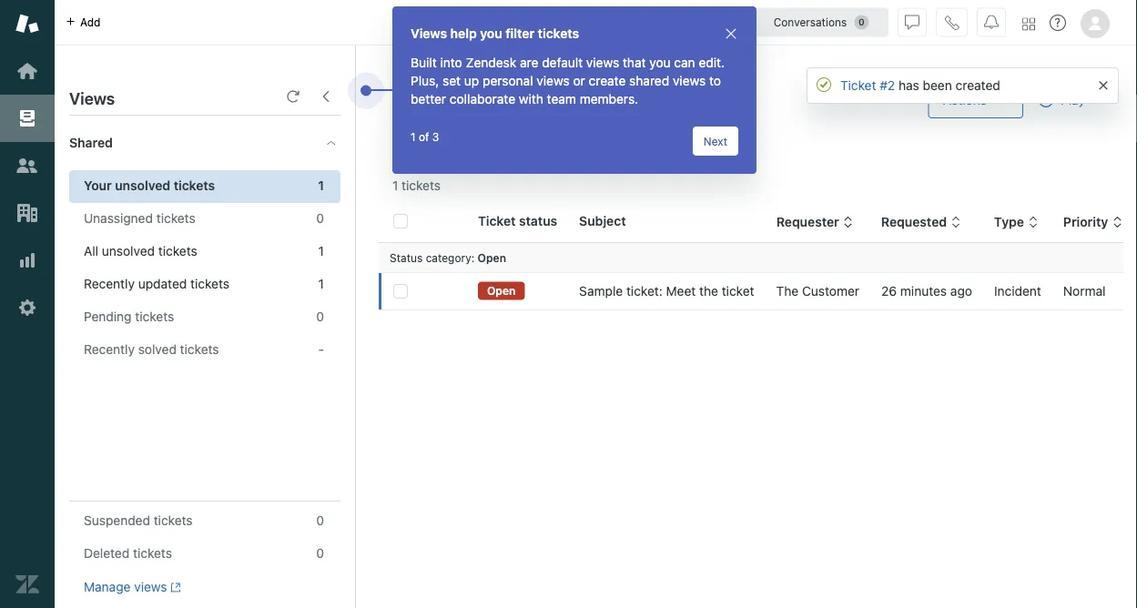 Task type: locate. For each thing, give the bounding box(es) containing it.
open
[[478, 251, 506, 264], [487, 284, 516, 297]]

get help image
[[1050, 15, 1066, 31]]

0 vertical spatial recently
[[84, 276, 135, 291]]

minutes
[[901, 284, 947, 299]]

the
[[776, 284, 799, 299]]

2 0 from the top
[[316, 309, 324, 324]]

ticket
[[722, 284, 755, 299]]

requester
[[776, 215, 839, 230]]

zendesk products image
[[1023, 18, 1035, 31]]

open right the category:
[[478, 251, 506, 264]]

recently down pending
[[84, 342, 135, 357]]

you inside built into zendesk are default views that you can edit. plus, set up personal views or create shared views to better collaborate with team members.
[[650, 55, 671, 70]]

refresh views pane image
[[286, 89, 301, 104]]

you
[[480, 26, 502, 41], [650, 55, 671, 70]]

unsolved
[[444, 82, 536, 110], [115, 178, 170, 193], [102, 244, 155, 259]]

shared
[[69, 135, 113, 150]]

organizations image
[[15, 201, 39, 225]]

ticket:
[[627, 284, 663, 299]]

-
[[318, 342, 324, 357]]

deleted tickets
[[84, 546, 172, 561]]

your up unassigned
[[84, 178, 112, 193]]

2 recently from the top
[[84, 342, 135, 357]]

1 of 3 next
[[411, 130, 728, 148]]

0 vertical spatial unsolved
[[444, 82, 536, 110]]

1 left status
[[318, 244, 324, 259]]

zendesk image
[[15, 573, 39, 596]]

row
[[379, 273, 1134, 310]]

0
[[316, 211, 324, 226], [316, 309, 324, 324], [316, 513, 324, 528], [316, 546, 324, 561]]

views for views help you filter tickets
[[411, 26, 447, 41]]

recently
[[84, 276, 135, 291], [84, 342, 135, 357]]

views for views
[[69, 88, 115, 108]]

3 0 from the top
[[316, 513, 324, 528]]

0 horizontal spatial your
[[84, 178, 112, 193]]

been
[[923, 78, 952, 93]]

recently up pending
[[84, 276, 135, 291]]

1 vertical spatial recently
[[84, 342, 135, 357]]

admin image
[[15, 296, 39, 320]]

better
[[411, 92, 446, 107]]

tickets
[[538, 26, 579, 41], [541, 82, 608, 110], [174, 178, 215, 193], [156, 211, 195, 226], [158, 244, 197, 259], [190, 276, 229, 291], [135, 309, 174, 324], [180, 342, 219, 357], [154, 513, 193, 528], [133, 546, 172, 561]]

1 vertical spatial your unsolved tickets
[[84, 178, 215, 193]]

views
[[411, 26, 447, 41], [69, 88, 115, 108]]

manage
[[84, 580, 131, 595]]

1
[[411, 130, 416, 143], [318, 178, 324, 193], [318, 244, 324, 259], [318, 276, 324, 291]]

26
[[882, 284, 897, 299]]

pending
[[84, 309, 132, 324]]

subject
[[579, 214, 626, 229]]

your unsolved tickets
[[392, 82, 608, 110], [84, 178, 215, 193]]

suspended
[[84, 513, 150, 528]]

views up team
[[537, 73, 570, 88]]

1 vertical spatial views
[[69, 88, 115, 108]]

1 down collapse views pane icon at the left top of page
[[318, 178, 324, 193]]

sample
[[579, 284, 623, 299]]

your unsolved tickets down zendesk
[[392, 82, 608, 110]]

0 vertical spatial your
[[392, 82, 438, 110]]

personal
[[483, 73, 533, 88]]

the customer
[[776, 284, 860, 299]]

status category: open
[[390, 251, 506, 264]]

1 recently from the top
[[84, 276, 135, 291]]

open down status category: open
[[487, 284, 516, 297]]

type button
[[994, 214, 1039, 231]]

0 horizontal spatial you
[[480, 26, 502, 41]]

all
[[84, 244, 98, 259]]

unsolved down zendesk
[[444, 82, 536, 110]]

unsolved up unassigned tickets
[[115, 178, 170, 193]]

recently solved tickets
[[84, 342, 219, 357]]

create
[[589, 73, 626, 88]]

4 0 from the top
[[316, 546, 324, 561]]

you up shared
[[650, 55, 671, 70]]

you right help
[[480, 26, 502, 41]]

deleted
[[84, 546, 130, 561]]

plus,
[[411, 73, 439, 88]]

1 vertical spatial your
[[84, 178, 112, 193]]

filter
[[506, 26, 535, 41]]

views up built
[[411, 26, 447, 41]]

main element
[[0, 0, 55, 608]]

1 horizontal spatial views
[[411, 26, 447, 41]]

close image
[[724, 26, 739, 41]]

conversations
[[774, 16, 847, 29]]

1 vertical spatial unsolved
[[115, 178, 170, 193]]

views inside dialog
[[411, 26, 447, 41]]

‭#2‬
[[880, 78, 895, 93]]

1 0 from the top
[[316, 211, 324, 226]]

1 for all unsolved tickets
[[318, 244, 324, 259]]

views up shared
[[69, 88, 115, 108]]

0 vertical spatial views
[[411, 26, 447, 41]]

has
[[899, 78, 920, 93]]

can
[[674, 55, 695, 70]]

requested
[[882, 215, 947, 230]]

your down built
[[392, 82, 438, 110]]

recently updated tickets
[[84, 276, 229, 291]]

priority
[[1064, 215, 1109, 230]]

built into zendesk are default views that you can edit. plus, set up personal views or create shared views to better collaborate with team members.
[[411, 55, 725, 107]]

views
[[586, 55, 619, 70], [537, 73, 570, 88], [673, 73, 706, 88], [134, 580, 167, 595]]

zendesk
[[466, 55, 517, 70]]

1 left of
[[411, 130, 416, 143]]

1 horizontal spatial you
[[650, 55, 671, 70]]

0 for unassigned tickets
[[316, 211, 324, 226]]

0 vertical spatial your unsolved tickets
[[392, 82, 608, 110]]

your unsolved tickets up unassigned tickets
[[84, 178, 215, 193]]

2 vertical spatial unsolved
[[102, 244, 155, 259]]

row containing sample ticket: meet the ticket
[[379, 273, 1134, 310]]

0 horizontal spatial views
[[69, 88, 115, 108]]

unsolved down unassigned
[[102, 244, 155, 259]]

type
[[994, 215, 1025, 230]]

reporting image
[[15, 249, 39, 272]]

(opens in a new tab) image
[[167, 582, 181, 593]]

1 up -
[[318, 276, 324, 291]]

play
[[1061, 92, 1085, 107]]

sample ticket: meet the ticket link
[[579, 282, 755, 301]]

1 vertical spatial you
[[650, 55, 671, 70]]

or
[[573, 73, 585, 88]]

that
[[623, 55, 646, 70]]

views image
[[15, 107, 39, 130]]

all unsolved tickets
[[84, 244, 197, 259]]

status
[[390, 251, 423, 264]]

built
[[411, 55, 437, 70]]



Task type: vqa. For each thing, say whether or not it's contained in the screenshot.


Task type: describe. For each thing, give the bounding box(es) containing it.
filter
[[422, 138, 448, 150]]

set
[[443, 73, 461, 88]]

0 for pending tickets
[[316, 309, 324, 324]]

up
[[464, 73, 479, 88]]

3
[[432, 130, 439, 143]]

suspended tickets
[[84, 513, 193, 528]]

are
[[520, 55, 539, 70]]

1 horizontal spatial your unsolved tickets
[[392, 82, 608, 110]]

views down deleted tickets
[[134, 580, 167, 595]]

solved
[[138, 342, 177, 357]]

1 inside 1 of 3 next
[[411, 130, 416, 143]]

ago
[[951, 284, 973, 299]]

views help you filter tickets
[[411, 26, 579, 41]]

views down can
[[673, 73, 706, 88]]

0 vertical spatial open
[[478, 251, 506, 264]]

requested button
[[882, 214, 962, 231]]

play button
[[1024, 82, 1101, 118]]

next button
[[693, 127, 739, 156]]

normal
[[1064, 284, 1106, 299]]

requester button
[[776, 214, 854, 231]]

manage views link
[[84, 579, 181, 596]]

sample ticket: meet the ticket
[[579, 284, 755, 299]]

shared heading
[[55, 116, 355, 170]]

filter button
[[392, 129, 459, 158]]

next
[[704, 135, 728, 148]]

unassigned
[[84, 211, 153, 226]]

views help you filter tickets dialog
[[392, 6, 757, 174]]

customer
[[802, 284, 860, 299]]

0 for suspended tickets
[[316, 513, 324, 528]]

priority button
[[1064, 214, 1123, 231]]

recently for recently solved tickets
[[84, 342, 135, 357]]

to
[[709, 73, 721, 88]]

collapse views pane image
[[319, 89, 333, 104]]

meet
[[666, 284, 696, 299]]

0 horizontal spatial your unsolved tickets
[[84, 178, 215, 193]]

1 vertical spatial open
[[487, 284, 516, 297]]

of
[[419, 130, 429, 143]]

with
[[519, 92, 544, 107]]

1 for recently updated tickets
[[318, 276, 324, 291]]

unassigned tickets
[[84, 211, 195, 226]]

0 for deleted tickets
[[316, 546, 324, 561]]

into
[[440, 55, 462, 70]]

edit.
[[699, 55, 725, 70]]

collaborate
[[450, 92, 515, 107]]

customers image
[[15, 154, 39, 178]]

0 vertical spatial you
[[480, 26, 502, 41]]

views up create
[[586, 55, 619, 70]]

recently for recently updated tickets
[[84, 276, 135, 291]]

conversations button
[[754, 8, 889, 37]]

help
[[450, 26, 477, 41]]

pending tickets
[[84, 309, 174, 324]]

the
[[699, 284, 718, 299]]

category:
[[426, 251, 475, 264]]

incident
[[994, 284, 1042, 299]]

created
[[956, 78, 1001, 93]]

ticket
[[841, 78, 876, 93]]

default
[[542, 55, 583, 70]]

shared button
[[55, 116, 307, 170]]

team
[[547, 92, 576, 107]]

1 horizontal spatial your
[[392, 82, 438, 110]]

shared
[[629, 73, 670, 88]]

members.
[[580, 92, 639, 107]]

zendesk support image
[[15, 12, 39, 36]]

1 for your unsolved tickets
[[318, 178, 324, 193]]

manage views
[[84, 580, 167, 595]]

updated
[[138, 276, 187, 291]]

get started image
[[15, 59, 39, 83]]

26 minutes ago
[[882, 284, 973, 299]]

ticket ‭#2‬ has been created
[[841, 78, 1001, 93]]

ticket ‭#2‬ link
[[841, 78, 895, 93]]

tickets inside views help you filter tickets dialog
[[538, 26, 579, 41]]



